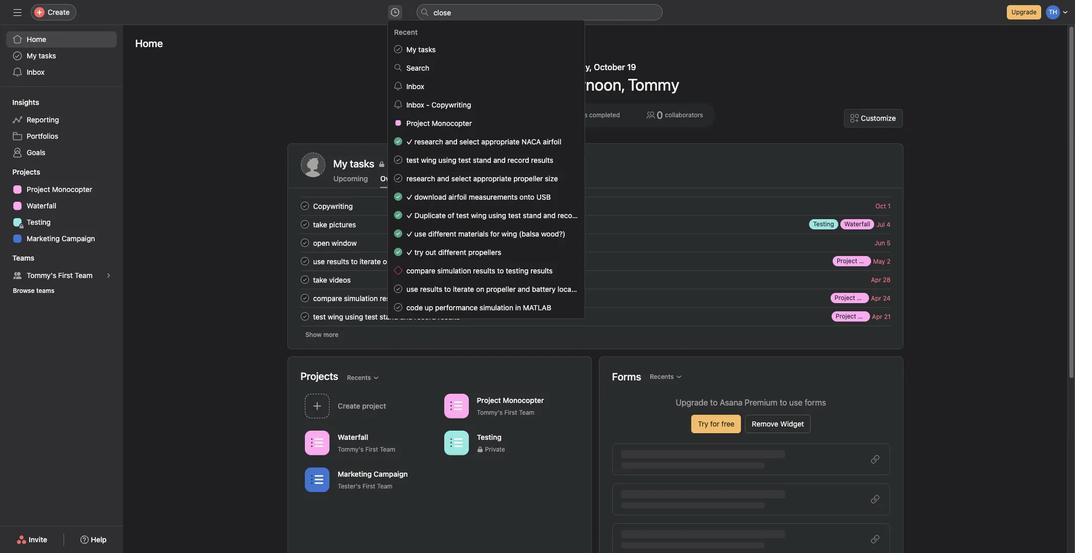Task type: locate. For each thing, give the bounding box(es) containing it.
recent
[[394, 28, 418, 36]]

use down open
[[313, 257, 325, 266]]

upgrade for upgrade
[[1012, 8, 1037, 16]]

0 horizontal spatial upgrade
[[676, 398, 708, 407]]

1 horizontal spatial location
[[558, 285, 584, 293]]

2 completed image from the top
[[298, 255, 311, 267]]

recents
[[650, 373, 674, 381], [347, 374, 371, 382]]

project monocopter down the apr 28
[[834, 294, 892, 302]]

0 vertical spatial completed checkbox
[[298, 237, 311, 249]]

projects inside dropdown button
[[12, 168, 40, 176]]

upgrade to asana premium to use forms
[[676, 398, 826, 407]]

airfoil right naca
[[543, 137, 561, 146]]

and
[[445, 137, 457, 146], [493, 156, 506, 164], [437, 174, 449, 183], [543, 211, 556, 220], [424, 257, 436, 266], [518, 285, 530, 293], [400, 312, 412, 321]]

tommy's up "teams"
[[27, 271, 56, 280]]

✓ inside ✓ try out different propellers link
[[406, 248, 413, 256]]

1 vertical spatial testing
[[412, 294, 435, 303]]

marketing inside projects element
[[27, 234, 60, 243]]

create project
[[337, 402, 386, 410]]

overdue (13)
[[380, 174, 424, 183]]

project monocopter inside projects element
[[27, 185, 92, 194]]

0 horizontal spatial my tasks link
[[6, 48, 117, 64]]

use results to iterate on propeller and battery location down compare simulation results to testing results link
[[406, 285, 584, 293]]

0 horizontal spatial stand
[[379, 312, 398, 321]]

marketing for marketing campaign tester's first team
[[337, 470, 371, 478]]

recents button right forms
[[645, 370, 687, 384]]

1 vertical spatial projects
[[301, 370, 338, 382]]

0 vertical spatial research
[[414, 137, 443, 146]]

0 horizontal spatial my
[[27, 51, 37, 60]]

0 horizontal spatial testing link
[[6, 214, 117, 231]]

1 vertical spatial location
[[558, 285, 584, 293]]

1 vertical spatial waterfall link
[[840, 219, 874, 230]]

my for inbox
[[27, 51, 37, 60]]

for right try
[[710, 420, 719, 428]]

to up remove widget
[[780, 398, 787, 407]]

project monocopter for compare simulation results to testing results
[[834, 294, 892, 302]]

recents up the create project
[[347, 374, 371, 382]]

my tasks down home link
[[27, 51, 56, 60]]

5 ✓ from the top
[[406, 248, 413, 256]]

battery down ✓ try out different propellers
[[438, 257, 462, 266]]

select up 'test wing using test stand and record results' link
[[459, 137, 479, 146]]

wing up more on the bottom of the page
[[327, 312, 343, 321]]

using up completed
[[438, 156, 456, 164]]

apr 28
[[871, 276, 890, 284]]

0 vertical spatial projects
[[12, 168, 40, 176]]

0 horizontal spatial recents
[[347, 374, 371, 382]]

compare
[[406, 266, 435, 275], [313, 294, 342, 303]]

reporting
[[27, 115, 59, 124]]

select up ✓ download airfoil measurements onto usb
[[451, 174, 471, 183]]

0 horizontal spatial copywriting
[[313, 202, 353, 210]]

compare down try
[[406, 266, 435, 275]]

0 horizontal spatial waterfall
[[27, 201, 56, 210]]

take up open
[[313, 220, 327, 229]]

projects down goals on the left top of page
[[12, 168, 40, 176]]

hide sidebar image
[[13, 8, 22, 16]]

completed checkbox left take videos
[[298, 274, 311, 286]]

global element
[[0, 25, 123, 87]]

1 horizontal spatial using
[[438, 156, 456, 164]]

of
[[448, 211, 454, 220]]

1 take from the top
[[313, 220, 327, 229]]

and up research and select appropriate propeller size link
[[493, 156, 506, 164]]

completed checkbox down add profile photo
[[298, 200, 311, 212]]

marketing inside the marketing campaign tester's first team
[[337, 470, 371, 478]]

thursday, october 19 good afternoon, tommy
[[511, 63, 679, 94]]

1 horizontal spatial battery
[[532, 285, 556, 293]]

completed checkbox for open
[[298, 237, 311, 249]]

1 vertical spatial apr
[[871, 294, 881, 302]]

1 horizontal spatial iterate
[[453, 285, 474, 293]]

1 completed checkbox from the top
[[298, 237, 311, 249]]

test wing using test stand and record results
[[406, 156, 553, 164], [313, 312, 460, 321]]

0 horizontal spatial tasks
[[39, 51, 56, 60]]

4 completed checkbox from the top
[[298, 311, 311, 323]]

inbox link
[[6, 64, 117, 80], [388, 77, 585, 95]]

may 2
[[873, 258, 890, 265]]

compare simulation results to testing results link
[[388, 261, 585, 280]]

1 horizontal spatial waterfall
[[337, 433, 368, 441]]

1 vertical spatial use results to iterate on propeller and battery location
[[406, 285, 584, 293]]

recents for forms
[[650, 373, 674, 381]]

1 horizontal spatial for
[[710, 420, 719, 428]]

list image
[[311, 474, 323, 486]]

1 horizontal spatial on
[[476, 285, 484, 293]]

apr left the 24 at the bottom right of page
[[871, 294, 881, 302]]

waterfall inside waterfall tommy's first team
[[337, 433, 368, 441]]

my
[[406, 45, 416, 54], [27, 51, 37, 60]]

my down "recent"
[[406, 45, 416, 54]]

research inside ✓ research and select appropriate naca airfoil link
[[414, 137, 443, 146]]

✓ download airfoil measurements onto usb link
[[388, 188, 585, 206]]

compare simulation results to testing results
[[406, 266, 553, 275], [313, 294, 459, 303]]

0 vertical spatial propeller
[[513, 174, 543, 183]]

campaign down waterfall tommy's first team
[[373, 470, 408, 478]]

0 vertical spatial completed image
[[298, 218, 311, 231]]

0 horizontal spatial tommy's
[[27, 271, 56, 280]]

3 completed image from the top
[[298, 274, 311, 286]]

duplicate
[[414, 211, 446, 220]]

waterfall link left jul
[[840, 219, 874, 230]]

apr 21
[[872, 313, 890, 321]]

team inside the marketing campaign tester's first team
[[377, 482, 392, 490]]

project monocopter link
[[388, 114, 585, 132], [6, 181, 117, 198], [832, 256, 894, 266], [830, 293, 892, 303], [831, 312, 893, 322]]

my tasks
[[406, 45, 436, 54], [27, 51, 56, 60]]

using down videos at the left of the page
[[345, 312, 363, 321]]

customize button
[[844, 109, 903, 128]]

compare simulation results to testing results up code
[[313, 294, 459, 303]]

0 horizontal spatial using
[[345, 312, 363, 321]]

4 ✓ from the top
[[406, 229, 413, 238]]

✓ try out different propellers link
[[388, 243, 585, 261]]

simulation down ✓ try out different propellers
[[437, 266, 471, 275]]

compare simulation results to testing results down propellers
[[406, 266, 553, 275]]

inbox link up "inbox - copywriting"
[[388, 77, 585, 95]]

try for free button
[[691, 415, 741, 434]]

jun 5
[[874, 239, 890, 247]]

inbox link down home link
[[6, 64, 117, 80]]

1 completed checkbox from the top
[[298, 200, 311, 212]]

inbox link inside 'global' element
[[6, 64, 117, 80]]

28
[[883, 276, 890, 284]]

propeller
[[513, 174, 543, 183], [393, 257, 422, 266], [486, 285, 516, 293]]

team
[[75, 271, 93, 280], [519, 409, 534, 416], [380, 446, 395, 453], [377, 482, 392, 490]]

project monocopter
[[406, 119, 472, 127], [27, 185, 92, 194], [837, 257, 894, 265], [834, 294, 892, 302], [835, 313, 893, 320]]

apr for compare simulation results to testing results
[[871, 294, 881, 302]]

apr left 28
[[871, 276, 881, 284]]

tasks down home link
[[39, 51, 56, 60]]

project up private
[[477, 396, 501, 405]]

campaign up teams element
[[62, 234, 95, 243]]

campaign inside projects element
[[62, 234, 95, 243]]

record down up
[[414, 312, 436, 321]]

team inside project monocopter tommy's first team
[[519, 409, 534, 416]]

19
[[627, 63, 636, 72]]

my tasks inside 'global' element
[[27, 51, 56, 60]]

completed image for use results to iterate on propeller and battery location
[[298, 255, 311, 267]]

2 vertical spatial waterfall
[[337, 433, 368, 441]]

project inside projects element
[[27, 185, 50, 194]]

teams
[[36, 287, 54, 295]]

campaign inside the marketing campaign tester's first team
[[373, 470, 408, 478]]

2 vertical spatial using
[[345, 312, 363, 321]]

✓ use different materials for wing (balsa wood?)
[[406, 229, 565, 238]]

0
[[657, 109, 663, 121]]

first inside the marketing campaign tester's first team
[[362, 482, 375, 490]]

research down -
[[414, 137, 443, 146]]

test wing using test stand and record results up research and select appropriate propeller size
[[406, 156, 553, 164]]

first inside teams element
[[58, 271, 73, 280]]

matlab
[[523, 303, 551, 312]]

for down ✓ duplicate of test wing using test stand and record results link
[[490, 229, 500, 238]]

using
[[438, 156, 456, 164], [488, 211, 506, 220], [345, 312, 363, 321]]

3 completed checkbox from the top
[[298, 292, 311, 304]]

2 completed checkbox from the top
[[298, 255, 311, 267]]

2 horizontal spatial using
[[488, 211, 506, 220]]

✓ for ✓ use different materials for wing (balsa wood?)
[[406, 229, 413, 238]]

Search tasks, projects, and more text field
[[417, 4, 663, 20]]

1 horizontal spatial testing
[[506, 266, 529, 275]]

tommy's up tester's
[[337, 446, 363, 453]]

completed checkbox left take pictures at the top of the page
[[298, 218, 311, 231]]

2 completed checkbox from the top
[[298, 218, 311, 231]]

research
[[414, 137, 443, 146], [406, 174, 435, 183]]

try for free
[[698, 420, 735, 428]]

1 horizontal spatial waterfall link
[[840, 219, 874, 230]]

my tasks up search
[[406, 45, 436, 54]]

window
[[331, 239, 357, 247]]

project monocopter link down jun
[[832, 256, 894, 266]]

projects down show more button
[[301, 370, 338, 382]]

completed image for test wing using test stand and record results
[[298, 311, 311, 323]]

1 vertical spatial campaign
[[373, 470, 408, 478]]

create
[[48, 8, 70, 16]]

my tasks for inbox
[[27, 51, 56, 60]]

project monocopter link down the goals link
[[6, 181, 117, 198]]

onto
[[520, 192, 534, 201]]

appropriate
[[481, 137, 520, 146], [473, 174, 512, 183]]

projects button
[[0, 167, 40, 177]]

2 vertical spatial propeller
[[486, 285, 516, 293]]

1 vertical spatial select
[[451, 174, 471, 183]]

0 vertical spatial airfoil
[[543, 137, 561, 146]]

✓ inside the ✓ download airfoil measurements onto usb link
[[406, 192, 413, 201]]

completed image
[[298, 200, 311, 212], [298, 237, 311, 249], [298, 292, 311, 304], [298, 311, 311, 323]]

record down naca
[[508, 156, 529, 164]]

use inside ✓ use different materials for wing (balsa wood?) link
[[414, 229, 426, 238]]

test wing using test stand and record results down code
[[313, 312, 460, 321]]

use results to iterate on propeller and battery location down try
[[313, 257, 490, 266]]

show more
[[305, 331, 338, 339]]

tommy's inside waterfall tommy's first team
[[337, 446, 363, 453]]

✓ download airfoil measurements onto usb
[[406, 192, 551, 201]]

projects
[[12, 168, 40, 176], [301, 370, 338, 382]]

simulation
[[437, 266, 471, 275], [344, 294, 378, 303], [480, 303, 513, 312]]

2 completed image from the top
[[298, 237, 311, 249]]

1 vertical spatial compare
[[313, 294, 342, 303]]

0 vertical spatial campaign
[[62, 234, 95, 243]]

inbox inside 'global' element
[[27, 68, 45, 76]]

testing
[[506, 266, 529, 275], [412, 294, 435, 303]]

3 ✓ from the top
[[406, 211, 413, 220]]

inbox down search
[[406, 82, 424, 90]]

copywriting right -
[[432, 100, 471, 109]]

1 completed image from the top
[[298, 200, 311, 212]]

test
[[406, 156, 419, 164], [458, 156, 471, 164], [456, 211, 469, 220], [508, 211, 521, 220], [313, 312, 326, 321], [365, 312, 377, 321]]

code
[[406, 303, 423, 312]]

try
[[698, 420, 708, 428]]

marketing up tester's
[[337, 470, 371, 478]]

1 completed image from the top
[[298, 218, 311, 231]]

appropriate up measurements
[[473, 174, 512, 183]]

use results to iterate on propeller and battery location link
[[388, 280, 585, 298]]

apr left 21
[[872, 313, 882, 321]]

3 completed checkbox from the top
[[298, 274, 311, 286]]

3 completed image from the top
[[298, 292, 311, 304]]

recents for projects
[[347, 374, 371, 382]]

project monocopter down "apr 24" button
[[835, 313, 893, 320]]

2 vertical spatial simulation
[[480, 303, 513, 312]]

Completed checkbox
[[298, 200, 311, 212], [298, 218, 311, 231], [298, 274, 311, 286], [298, 311, 311, 323]]

completed image for take videos
[[298, 274, 311, 286]]

download
[[414, 192, 447, 201]]

0 horizontal spatial on
[[383, 257, 391, 266]]

0 vertical spatial use results to iterate on propeller and battery location
[[313, 257, 490, 266]]

0 vertical spatial record
[[508, 156, 529, 164]]

inbox left -
[[406, 100, 424, 109]]

0 vertical spatial stand
[[473, 156, 491, 164]]

use up code
[[406, 285, 418, 293]]

remove
[[752, 420, 778, 428]]

project monocopter link inside projects element
[[6, 181, 117, 198]]

my down home link
[[27, 51, 37, 60]]

list image for waterfall
[[311, 437, 323, 449]]

0 horizontal spatial recents button
[[342, 371, 384, 385]]

2 vertical spatial completed checkbox
[[298, 292, 311, 304]]

use up try
[[414, 229, 426, 238]]

2 take from the top
[[313, 275, 327, 284]]

marketing up teams
[[27, 234, 60, 243]]

list image
[[450, 400, 462, 412], [311, 437, 323, 449], [450, 437, 462, 449]]

1 horizontal spatial my tasks link
[[388, 40, 585, 58]]

research up download
[[406, 174, 435, 183]]

record up "wood?)"
[[558, 211, 579, 220]]

2 horizontal spatial stand
[[523, 211, 541, 220]]

overdue (13) button
[[380, 174, 424, 188]]

✓ inside ✓ use different materials for wing (balsa wood?) link
[[406, 229, 413, 238]]

simulation down use results to iterate on propeller and battery location link
[[480, 303, 513, 312]]

propeller down compare simulation results to testing results link
[[486, 285, 516, 293]]

inbox - copywriting link
[[388, 95, 585, 114]]

forms
[[805, 398, 826, 407]]

1 horizontal spatial my tasks
[[406, 45, 436, 54]]

campaign
[[62, 234, 95, 243], [373, 470, 408, 478]]

1 vertical spatial completed checkbox
[[298, 255, 311, 267]]

use inside use results to iterate on propeller and battery location link
[[406, 285, 418, 293]]

and down out
[[424, 257, 436, 266]]

waterfall left jul
[[844, 220, 870, 228]]

test wing using test stand and record results link
[[388, 151, 585, 169]]

upgrade
[[1012, 8, 1037, 16], [676, 398, 708, 407]]

1 ✓ from the top
[[406, 137, 413, 146]]

projects element
[[0, 163, 123, 249]]

1 vertical spatial waterfall
[[844, 220, 870, 228]]

waterfall
[[27, 201, 56, 210], [844, 220, 870, 228], [337, 433, 368, 441]]

completed image
[[298, 218, 311, 231], [298, 255, 311, 267], [298, 274, 311, 286]]

project monocopter down the goals link
[[27, 185, 92, 194]]

0 vertical spatial location
[[464, 257, 490, 266]]

collaborators
[[665, 111, 703, 119]]

waterfall inside projects element
[[27, 201, 56, 210]]

different
[[428, 229, 456, 238], [438, 248, 466, 256]]

1 vertical spatial battery
[[532, 285, 556, 293]]

and down code
[[400, 312, 412, 321]]

0 horizontal spatial iterate
[[359, 257, 381, 266]]

1 vertical spatial research
[[406, 174, 435, 183]]

1 horizontal spatial stand
[[473, 156, 491, 164]]

tasks left the completed
[[572, 111, 588, 119]]

1 vertical spatial upgrade
[[676, 398, 708, 407]]

testing down ✓ try out different propellers link
[[506, 266, 529, 275]]

pictures
[[329, 220, 356, 229]]

monocopter
[[432, 119, 472, 127], [52, 185, 92, 194], [859, 257, 894, 265], [857, 294, 892, 302], [858, 313, 893, 320], [503, 396, 544, 405]]

completed checkbox for test wing using test stand and record results
[[298, 311, 311, 323]]

0 horizontal spatial testing
[[27, 218, 51, 227]]

stand
[[473, 156, 491, 164], [523, 211, 541, 220], [379, 312, 398, 321]]

Completed checkbox
[[298, 237, 311, 249], [298, 255, 311, 267], [298, 292, 311, 304]]

0 horizontal spatial home
[[27, 35, 46, 44]]

1 vertical spatial take
[[313, 275, 327, 284]]

1 horizontal spatial tommy's
[[337, 446, 363, 453]]

and up completed
[[445, 137, 457, 146]]

inbox up insights
[[27, 68, 45, 76]]

project monocopter for use results to iterate on propeller and battery location
[[837, 257, 894, 265]]

0 horizontal spatial projects
[[12, 168, 40, 176]]

0 vertical spatial using
[[438, 156, 456, 164]]

✓ inside ✓ duplicate of test wing using test stand and record results link
[[406, 211, 413, 220]]

2 vertical spatial apr
[[872, 313, 882, 321]]

different right out
[[438, 248, 466, 256]]

use left forms
[[789, 398, 803, 407]]

1 horizontal spatial recents button
[[645, 370, 687, 384]]

first inside project monocopter tommy's first team
[[504, 409, 517, 416]]

create project link
[[301, 390, 440, 423]]

2 vertical spatial inbox
[[406, 100, 424, 109]]

1 horizontal spatial home
[[135, 37, 163, 49]]

0 horizontal spatial testing
[[412, 294, 435, 303]]

recents button up the create project
[[342, 371, 384, 385]]

free
[[721, 420, 735, 428]]

browse teams
[[13, 287, 54, 295]]

tasks inside 'global' element
[[39, 51, 56, 60]]

waterfall down the create project
[[337, 433, 368, 441]]

0 horizontal spatial location
[[464, 257, 490, 266]]

1 horizontal spatial testing
[[477, 433, 501, 441]]

recents right forms
[[650, 373, 674, 381]]

(13)
[[411, 174, 424, 183]]

0 vertical spatial waterfall link
[[6, 198, 117, 214]]

✓ research and select appropriate naca airfoil link
[[388, 132, 585, 151]]

project monocopter link down the apr 28
[[830, 293, 892, 303]]

4 completed image from the top
[[298, 311, 311, 323]]

waterfall link up "marketing campaign"
[[6, 198, 117, 214]]

2 horizontal spatial tommy's
[[477, 409, 502, 416]]

take for take pictures
[[313, 220, 327, 229]]

my tasks link
[[333, 157, 890, 171]]

airfoil down completed button at top
[[448, 192, 467, 201]]

0 vertical spatial waterfall
[[27, 201, 56, 210]]

1 vertical spatial for
[[710, 420, 719, 428]]

21
[[884, 313, 890, 321]]

upcoming
[[333, 174, 368, 183]]

1 horizontal spatial tasks
[[418, 45, 436, 54]]

completed checkbox for copywriting
[[298, 200, 311, 212]]

marketing for marketing campaign
[[27, 234, 60, 243]]

up
[[425, 303, 433, 312]]

completed checkbox up show
[[298, 311, 311, 323]]

tommy's inside teams element
[[27, 271, 56, 280]]

upgrade inside button
[[1012, 8, 1037, 16]]

waterfall up "marketing campaign"
[[27, 201, 56, 210]]

apr for test wing using test stand and record results
[[872, 313, 882, 321]]

list image for project
[[450, 400, 462, 412]]

1 vertical spatial completed image
[[298, 255, 311, 267]]

testing inside compare simulation results to testing results link
[[506, 266, 529, 275]]

compare down take videos
[[313, 294, 342, 303]]

propeller up onto
[[513, 174, 543, 183]]

2 ✓ from the top
[[406, 192, 413, 201]]

1 horizontal spatial record
[[508, 156, 529, 164]]

and up in at bottom left
[[518, 285, 530, 293]]

0 vertical spatial for
[[490, 229, 500, 238]]

project down projects dropdown button
[[27, 185, 50, 194]]

✓ for ✓ download airfoil measurements onto usb
[[406, 192, 413, 201]]

using down measurements
[[488, 211, 506, 220]]

1 horizontal spatial upgrade
[[1012, 8, 1037, 16]]

1 vertical spatial marketing
[[337, 470, 371, 478]]

0 horizontal spatial my tasks
[[27, 51, 56, 60]]

battery up the matlab
[[532, 285, 556, 293]]

0 vertical spatial copywriting
[[432, 100, 471, 109]]

✓ inside ✓ research and select appropriate naca airfoil link
[[406, 137, 413, 146]]

home link
[[6, 31, 117, 48]]

my inside 'global' element
[[27, 51, 37, 60]]

tommy's up private
[[477, 409, 502, 416]]

propeller down try
[[393, 257, 422, 266]]



Task type: describe. For each thing, give the bounding box(es) containing it.
0 vertical spatial iterate
[[359, 257, 381, 266]]

1 vertical spatial compare simulation results to testing results
[[313, 294, 459, 303]]

home inside home link
[[27, 35, 46, 44]]

premium
[[745, 398, 778, 407]]

testing inside projects element
[[27, 218, 51, 227]]

completed image for open window
[[298, 237, 311, 249]]

tommy's inside project monocopter tommy's first team
[[477, 409, 502, 416]]

measurements
[[469, 192, 518, 201]]

first inside waterfall tommy's first team
[[365, 446, 378, 453]]

1 vertical spatial propeller
[[393, 257, 422, 266]]

goals link
[[6, 145, 117, 161]]

insights button
[[0, 97, 39, 108]]

monocopter inside projects element
[[52, 185, 92, 194]]

0 vertical spatial compare simulation results to testing results
[[406, 266, 553, 275]]

1 vertical spatial airfoil
[[448, 192, 467, 201]]

my tasks
[[333, 158, 374, 170]]

campaign for marketing campaign
[[62, 234, 95, 243]]

to up use results to iterate on propeller and battery location link
[[497, 266, 504, 275]]

create button
[[31, 4, 76, 20]]

for inside 'button'
[[710, 420, 719, 428]]

1 horizontal spatial testing link
[[809, 219, 838, 230]]

completed image for take pictures
[[298, 218, 311, 231]]

2 horizontal spatial tasks
[[572, 111, 588, 119]]

help
[[91, 536, 107, 544]]

jun 5 button
[[874, 239, 890, 247]]

0 vertical spatial different
[[428, 229, 456, 238]]

1 vertical spatial different
[[438, 248, 466, 256]]

0 horizontal spatial record
[[414, 312, 436, 321]]

recents button for forms
[[645, 370, 687, 384]]

✓ duplicate of test wing using test stand and record results link
[[388, 206, 603, 224]]

help button
[[74, 531, 113, 549]]

project monocopter tommy's first team
[[477, 396, 544, 416]]

completed checkbox for take videos
[[298, 274, 311, 286]]

overdue
[[380, 174, 409, 183]]

project down -
[[406, 119, 430, 127]]

browse
[[13, 287, 35, 295]]

completed checkbox for compare
[[298, 292, 311, 304]]

oct 1
[[875, 202, 890, 210]]

1 vertical spatial copywriting
[[313, 202, 353, 210]]

0 horizontal spatial simulation
[[344, 294, 378, 303]]

oct
[[875, 202, 886, 210]]

1 vertical spatial record
[[558, 211, 579, 220]]

research inside research and select appropriate propeller size link
[[406, 174, 435, 183]]

jun
[[874, 239, 885, 247]]

upcoming button
[[333, 174, 368, 188]]

completed image for compare simulation results to testing results
[[298, 292, 311, 304]]

performance
[[435, 303, 478, 312]]

usb
[[536, 192, 551, 201]]

upgrade for upgrade to asana premium to use forms
[[676, 398, 708, 407]]

search
[[406, 63, 429, 72]]

select inside ✓ research and select appropriate naca airfoil link
[[459, 137, 479, 146]]

1 vertical spatial on
[[476, 285, 484, 293]]

0 horizontal spatial for
[[490, 229, 500, 238]]

research and select appropriate propeller size link
[[388, 169, 585, 188]]

project left "apr 24" button
[[834, 294, 855, 302]]

24
[[883, 294, 890, 302]]

private
[[485, 446, 505, 453]]

remove widget button
[[745, 415, 811, 434]]

see details, tommy's first team image
[[106, 273, 112, 279]]

inbox - copywriting
[[406, 100, 471, 109]]

to up code
[[404, 294, 410, 303]]

jul
[[876, 221, 885, 228]]

project monocopter link for compare simulation results to testing results
[[830, 293, 892, 303]]

propellers
[[468, 248, 501, 256]]

forms
[[612, 371, 641, 383]]

add profile photo image
[[301, 153, 325, 177]]

insights
[[12, 98, 39, 107]]

0 horizontal spatial compare
[[313, 294, 342, 303]]

oct 1 button
[[875, 202, 890, 210]]

0 vertical spatial apr
[[871, 276, 881, 284]]

tasks for search
[[418, 45, 436, 54]]

research and select appropriate propeller size
[[406, 174, 558, 183]]

0 vertical spatial on
[[383, 257, 391, 266]]

search link
[[388, 58, 585, 77]]

project monocopter link for test wing using test stand and record results
[[831, 312, 893, 322]]

completed image for copywriting
[[298, 200, 311, 212]]

widget
[[780, 420, 804, 428]]

monocopter inside project monocopter tommy's first team
[[503, 396, 544, 405]]

project monocopter down "inbox - copywriting"
[[406, 119, 472, 127]]

out
[[425, 248, 436, 256]]

1 vertical spatial appropriate
[[473, 174, 512, 183]]

wing down ✓ download airfoil measurements onto usb
[[471, 211, 486, 220]]

history image
[[391, 8, 399, 16]]

afternoon,
[[554, 75, 624, 94]]

jul 4 button
[[876, 221, 890, 228]]

my tasks link for search
[[388, 40, 585, 58]]

recents button for projects
[[342, 371, 384, 385]]

1 horizontal spatial inbox link
[[388, 77, 585, 95]]

1 vertical spatial using
[[488, 211, 506, 220]]

asana
[[720, 398, 743, 407]]

project monocopter link up ✓ research and select appropriate naca airfoil
[[388, 114, 585, 132]]

0 vertical spatial battery
[[438, 257, 462, 266]]

materials
[[458, 229, 488, 238]]

select inside research and select appropriate propeller size link
[[451, 174, 471, 183]]

1 vertical spatial inbox
[[406, 82, 424, 90]]

to left asana
[[710, 398, 718, 407]]

0 horizontal spatial waterfall link
[[6, 198, 117, 214]]

my tasks for search
[[406, 45, 436, 54]]

1 vertical spatial stand
[[523, 211, 541, 220]]

teams element
[[0, 249, 123, 300]]

1 horizontal spatial simulation
[[437, 266, 471, 275]]

0 vertical spatial test wing using test stand and record results
[[406, 156, 553, 164]]

apr 24 button
[[871, 294, 890, 302]]

naca
[[522, 137, 541, 146]]

completed
[[589, 111, 620, 119]]

remove widget
[[752, 420, 804, 428]]

team inside waterfall tommy's first team
[[380, 446, 395, 453]]

to down window
[[351, 257, 357, 266]]

take for take videos
[[313, 275, 327, 284]]

reporting link
[[6, 112, 117, 128]]

1 horizontal spatial compare
[[406, 266, 435, 275]]

tommy's first team
[[27, 271, 93, 280]]

0 vertical spatial appropriate
[[481, 137, 520, 146]]

2 horizontal spatial testing
[[813, 220, 834, 228]]

and up "wood?)"
[[543, 211, 556, 220]]

show
[[305, 331, 321, 339]]

my for search
[[406, 45, 416, 54]]

✓ use different materials for wing (balsa wood?) link
[[388, 224, 585, 243]]

2
[[887, 258, 890, 265]]

1 horizontal spatial projects
[[301, 370, 338, 382]]

tommy
[[628, 75, 679, 94]]

✓ for ✓ research and select appropriate naca airfoil
[[406, 137, 413, 146]]

✓ for ✓ try out different propellers
[[406, 248, 413, 256]]

2 vertical spatial stand
[[379, 312, 398, 321]]

-
[[426, 100, 430, 109]]

completed checkbox for take pictures
[[298, 218, 311, 231]]

invite
[[29, 536, 47, 544]]

project left apr 21
[[835, 313, 856, 320]]

and up download
[[437, 174, 449, 183]]

wood?)
[[541, 229, 565, 238]]

campaign for marketing campaign tester's first team
[[373, 470, 408, 478]]

inbox inside 'inbox - copywriting' link
[[406, 100, 424, 109]]

project inside project monocopter tommy's first team
[[477, 396, 501, 405]]

goals
[[27, 148, 45, 157]]

take videos
[[313, 275, 351, 284]]

my tasks link for inbox
[[6, 48, 117, 64]]

✓ try out different propellers
[[406, 248, 501, 256]]

to up performance
[[444, 285, 451, 293]]

✓ for ✓ duplicate of test wing using test stand and record results
[[406, 211, 413, 220]]

2 horizontal spatial simulation
[[480, 303, 513, 312]]

wing down ✓ duplicate of test wing using test stand and record results
[[502, 229, 517, 238]]

project left may
[[837, 257, 857, 265]]

✓ duplicate of test wing using test stand and record results
[[406, 211, 603, 220]]

teams
[[12, 254, 34, 262]]

code up performance simulation in matlab link
[[388, 298, 585, 317]]

jul 4
[[876, 221, 890, 228]]

apr 24
[[871, 294, 890, 302]]

in
[[515, 303, 521, 312]]

project monocopter link for use results to iterate on propeller and battery location
[[832, 256, 894, 266]]

take pictures
[[313, 220, 356, 229]]

insights element
[[0, 93, 123, 163]]

1 horizontal spatial airfoil
[[543, 137, 561, 146]]

apr 28 button
[[871, 276, 890, 284]]

upgrade button
[[1007, 5, 1041, 19]]

tester's
[[337, 482, 361, 490]]

tasks for inbox
[[39, 51, 56, 60]]

project monocopter for test wing using test stand and record results
[[835, 313, 893, 320]]

completed checkbox for use
[[298, 255, 311, 267]]

1 vertical spatial test wing using test stand and record results
[[313, 312, 460, 321]]

5
[[887, 239, 890, 247]]

marketing campaign link
[[6, 231, 117, 247]]

good
[[511, 75, 550, 94]]

wing up '(13)'
[[421, 156, 437, 164]]

teams button
[[0, 253, 34, 263]]



Task type: vqa. For each thing, say whether or not it's contained in the screenshot.
Waterfall inside waterfall tommy's first team
yes



